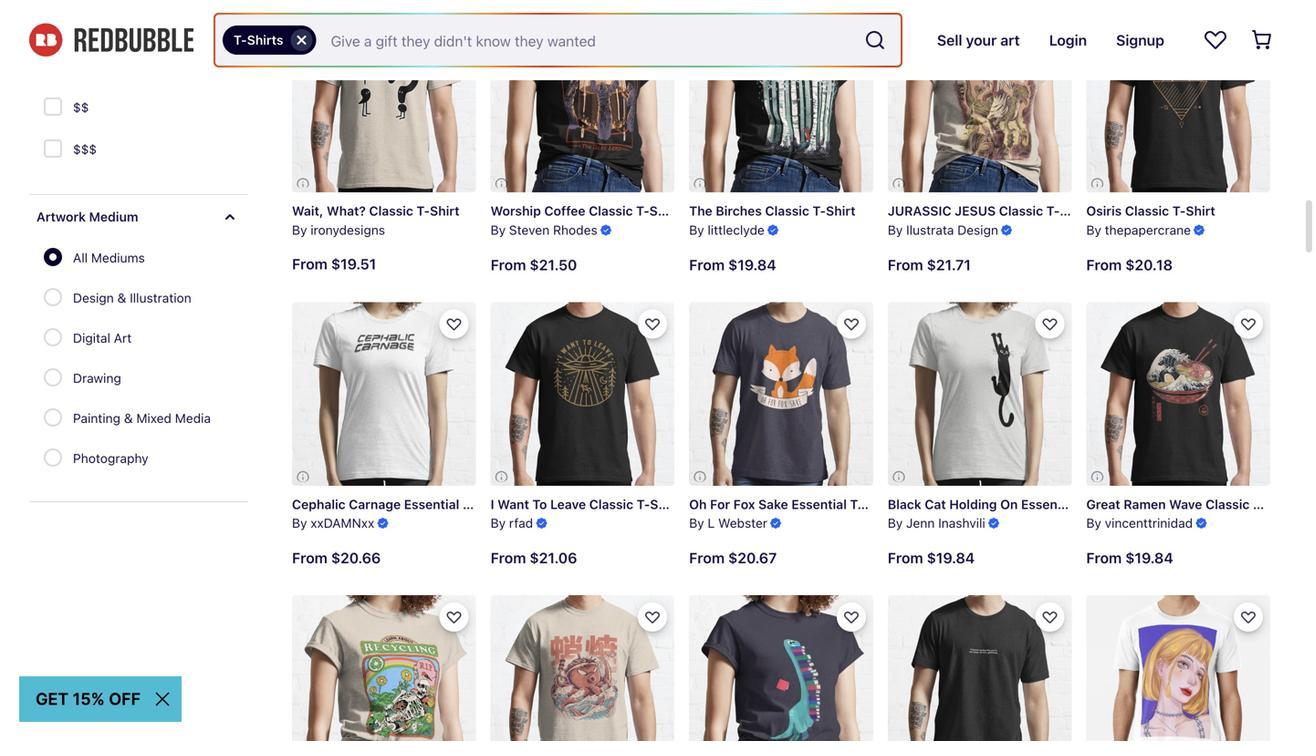 Task type: vqa. For each thing, say whether or not it's contained in the screenshot.
the Artwork
yes



Task type: describe. For each thing, give the bounding box(es) containing it.
from $21.71
[[888, 256, 971, 274]]

from for worship coffee classic t-shirt
[[491, 256, 526, 274]]

wave
[[1169, 497, 1202, 512]]

from $20.66
[[292, 550, 381, 567]]

by jenn inashvili
[[888, 516, 985, 531]]

by ilustrata design
[[888, 222, 998, 238]]

i want to leave classic t-shirt
[[491, 497, 680, 512]]

$21.06
[[530, 550, 577, 567]]

worship
[[491, 203, 541, 219]]

$20.66
[[331, 550, 381, 567]]

artwork medium button
[[29, 195, 248, 239]]

osiris classic t-shirt image
[[1086, 9, 1270, 193]]

cat
[[925, 497, 946, 512]]

painting & mixed media
[[73, 411, 211, 426]]

& for design
[[117, 291, 126, 306]]

shirts
[[247, 32, 283, 47]]

birches
[[716, 203, 762, 219]]

t-shirts button
[[223, 26, 316, 55]]

by for the birches classic t-shirt
[[689, 222, 704, 238]]

by for cephalic carnage essential t-shirt
[[292, 516, 307, 531]]

sake
[[758, 497, 788, 512]]

osiris classic t-shirt
[[1086, 203, 1215, 219]]

from for cephalic carnage essential t-shirt
[[292, 550, 328, 567]]

worship coffee classic t-shirt
[[491, 203, 679, 219]]

photography
[[73, 451, 148, 466]]

artwork medium
[[37, 209, 138, 224]]

by for i want to leave classic t-shirt
[[491, 516, 506, 531]]

fox
[[733, 497, 755, 512]]

by for oh for fox sake essential t-shirt
[[689, 516, 704, 531]]

rfad
[[509, 516, 533, 531]]

1 essential from the left
[[404, 497, 459, 512]]

all mediums
[[73, 250, 145, 266]]

by for great ramen wave classic t-shirt
[[1086, 516, 1101, 531]]

by for black cat holding on essential t-shirt
[[888, 516, 903, 531]]

t- inside button
[[234, 32, 247, 47]]

0 vertical spatial design
[[957, 222, 998, 238]]

$20.67
[[728, 550, 777, 567]]

i
[[491, 497, 494, 512]]

artwork
[[37, 209, 86, 224]]

$19.84 for vincenttrinidad
[[1125, 550, 1173, 567]]

oh for fox sake essential t-shirt image
[[689, 302, 873, 486]]

from $19.51
[[292, 256, 376, 273]]

$21.50
[[530, 256, 577, 274]]

cephalic carnage essential t-shirt
[[292, 497, 506, 512]]

on
[[1000, 497, 1018, 512]]

none checkbox inside the price group
[[44, 140, 66, 162]]

t-shirts
[[234, 32, 283, 47]]

from for black cat holding on essential t-shirt
[[888, 550, 923, 567]]

thepapercrane
[[1105, 222, 1191, 238]]

drawing
[[73, 371, 121, 386]]

essential for from $19.84
[[1021, 497, 1076, 512]]

from for great ramen wave classic t-shirt
[[1086, 550, 1122, 567]]

by vincenttrinidad
[[1086, 516, 1193, 531]]

from for the birches classic t-shirt
[[689, 256, 725, 274]]

classic up rhodes
[[589, 203, 633, 219]]

carnage
[[349, 497, 401, 512]]

jesus
[[955, 203, 996, 219]]

to
[[532, 497, 547, 512]]

mediums
[[91, 250, 145, 266]]

from for i want to leave classic t-shirt
[[491, 550, 526, 567]]

t- inside wait, what? classic t-shirt by ironydesigns
[[416, 203, 430, 219]]

ramen
[[1124, 497, 1166, 512]]

littleclyde
[[708, 222, 765, 238]]

for
[[710, 497, 730, 512]]

classic right birches
[[765, 203, 809, 219]]

rhodes
[[553, 222, 597, 238]]

cephalic
[[292, 497, 346, 512]]

jurassic
[[888, 203, 951, 219]]

from for wait, what? classic t-shirt
[[292, 256, 328, 273]]

jurassic jesus classic t-shirt
[[888, 203, 1089, 219]]

illustration
[[130, 291, 191, 306]]

from $19.84 for littleclyde
[[689, 256, 776, 274]]

coffee
[[544, 203, 585, 219]]

inashvili
[[938, 516, 985, 531]]

webster
[[718, 516, 767, 531]]

art
[[114, 331, 132, 346]]

classic right leave
[[589, 497, 633, 512]]

oh for fox sake essential t-shirt
[[689, 497, 893, 512]]

black cat holding on essential t-shirt image
[[888, 302, 1072, 486]]

from for osiris classic t-shirt
[[1086, 256, 1122, 274]]

takoyaki attack classic t-shirt image
[[491, 596, 675, 742]]

from for jurassic jesus classic t-shirt
[[888, 256, 923, 274]]

osiris
[[1086, 203, 1122, 219]]

classic right wave
[[1206, 497, 1250, 512]]

classic inside wait, what? classic t-shirt by ironydesigns
[[369, 203, 413, 219]]

wait, what? classic t-shirt by ironydesigns
[[292, 203, 459, 238]]

i want to leave classic t-shirt image
[[491, 302, 675, 486]]

wait,
[[292, 203, 323, 219]]

from $21.50
[[491, 256, 577, 274]]

redbubble logo image
[[29, 23, 193, 57]]



Task type: locate. For each thing, give the bounding box(es) containing it.
by down jurassic
[[888, 222, 903, 238]]

jurassic jesus classic t-shirt image
[[888, 9, 1072, 193]]

by down osiris
[[1086, 222, 1101, 238]]

from left the '$20.18'
[[1086, 256, 1122, 274]]

by down worship
[[491, 222, 506, 238]]

from down steven
[[491, 256, 526, 274]]

media
[[175, 411, 211, 426]]

what?
[[327, 203, 366, 219]]

price
[[37, 17, 68, 32]]

from
[[292, 256, 328, 273], [491, 256, 526, 274], [689, 256, 725, 274], [888, 256, 923, 274], [1086, 256, 1122, 274], [292, 550, 328, 567], [491, 550, 526, 567], [689, 550, 725, 567], [888, 550, 923, 567], [1086, 550, 1122, 567]]

None checkbox
[[44, 98, 66, 120]]

classic up thepapercrane
[[1125, 203, 1169, 219]]

$19.84 down vincenttrinidad
[[1125, 550, 1173, 567]]

$19.84 for jenn
[[927, 550, 975, 567]]

design up digital
[[73, 291, 114, 306]]

by down i
[[491, 516, 506, 531]]

by left l at the bottom
[[689, 516, 704, 531]]

by down "black"
[[888, 516, 903, 531]]

by l webster
[[689, 516, 767, 531]]

3 essential from the left
[[1021, 497, 1076, 512]]

jenn
[[906, 516, 935, 531]]

essential
[[404, 497, 459, 512], [791, 497, 847, 512], [1021, 497, 1076, 512]]

great
[[1086, 497, 1120, 512]]

& for painting
[[124, 411, 133, 426]]

great ramen wave classic t-shirt
[[1086, 497, 1296, 512]]

from $19.84 for jenn
[[888, 550, 975, 567]]

None radio
[[44, 288, 62, 307], [44, 449, 62, 467], [44, 288, 62, 307], [44, 449, 62, 467]]

from down by vincenttrinidad
[[1086, 550, 1122, 567]]

cephalic carnage essential t-shirt image
[[292, 302, 476, 486]]

0 horizontal spatial design
[[73, 291, 114, 306]]

1 horizontal spatial design
[[957, 222, 998, 238]]

0 vertical spatial &
[[117, 291, 126, 306]]

0 horizontal spatial essential
[[404, 497, 459, 512]]

by for osiris classic t-shirt
[[1086, 222, 1101, 238]]

by for worship coffee classic t-shirt
[[491, 222, 506, 238]]

vincenttrinidad
[[1105, 516, 1193, 531]]

design inside the artwork medium option group
[[73, 291, 114, 306]]

from left $19.51
[[292, 256, 328, 273]]

learn about recycling classic t-shirt image
[[292, 596, 476, 742]]

from down by rfad
[[491, 550, 526, 567]]

from $21.06
[[491, 550, 577, 567]]

great ramen wave classic t-shirt image
[[1086, 302, 1270, 486]]

book dinosaurs 01 classic t-shirt image
[[689, 596, 873, 742]]

$19.51
[[331, 256, 376, 273]]

None checkbox
[[44, 140, 66, 162]]

none checkbox inside the price group
[[44, 98, 66, 120]]

2 horizontal spatial from $19.84
[[1086, 550, 1173, 567]]

design & illustration
[[73, 291, 191, 306]]

from $19.84 down by jenn inashvili
[[888, 550, 975, 567]]

from down by littleclyde
[[689, 256, 725, 274]]

oh
[[689, 497, 707, 512]]

from $19.84
[[689, 256, 776, 274], [888, 550, 975, 567], [1086, 550, 1173, 567]]

1 horizontal spatial $19.84
[[927, 550, 975, 567]]

from $20.67
[[689, 550, 777, 567]]

steven
[[509, 222, 550, 238]]

from for oh for fox sake essential t-shirt
[[689, 550, 725, 567]]

from down the jenn
[[888, 550, 923, 567]]

shirt inside wait, what? classic t-shirt by ironydesigns
[[430, 203, 459, 219]]

price button
[[29, 3, 248, 47]]

0 horizontal spatial $19.84
[[728, 256, 776, 274]]

black
[[888, 497, 921, 512]]

from $20.18
[[1086, 256, 1173, 274]]

by
[[292, 222, 307, 238], [491, 222, 506, 238], [689, 222, 704, 238], [888, 222, 903, 238], [1086, 222, 1101, 238], [292, 516, 307, 531], [491, 516, 506, 531], [689, 516, 704, 531], [888, 516, 903, 531], [1086, 516, 1101, 531]]

the birches classic t-shirt
[[689, 203, 856, 219]]

0 horizontal spatial from $19.84
[[689, 256, 776, 274]]

1 vertical spatial &
[[124, 411, 133, 426]]

from down ilustrata
[[888, 256, 923, 274]]

$20.18
[[1125, 256, 1173, 274]]

medium
[[89, 209, 138, 224]]

2 horizontal spatial $19.84
[[1125, 550, 1173, 567]]

classic
[[369, 203, 413, 219], [589, 203, 633, 219], [765, 203, 809, 219], [999, 203, 1043, 219], [1125, 203, 1169, 219], [589, 497, 633, 512], [1206, 497, 1250, 512]]

black cat holding on essential t-shirt
[[888, 497, 1123, 512]]

T-Shirts field
[[215, 15, 901, 66]]

by for jurassic jesus classic t-shirt
[[888, 222, 903, 238]]

all
[[73, 250, 88, 266]]

by inside wait, what? classic t-shirt by ironydesigns
[[292, 222, 307, 238]]

2 essential from the left
[[791, 497, 847, 512]]

1 horizontal spatial essential
[[791, 497, 847, 512]]

from down l at the bottom
[[689, 550, 725, 567]]

by down the cephalic
[[292, 516, 307, 531]]

t-
[[234, 32, 247, 47], [416, 203, 430, 219], [636, 203, 650, 219], [813, 203, 826, 219], [1046, 203, 1060, 219], [1172, 203, 1186, 219], [463, 497, 476, 512], [637, 497, 650, 512], [850, 497, 863, 512], [1080, 497, 1093, 512], [1253, 497, 1266, 512]]

$21.71
[[927, 256, 971, 274]]

want
[[498, 497, 529, 512]]

shirt
[[430, 203, 459, 219], [649, 203, 679, 219], [826, 203, 856, 219], [1060, 203, 1089, 219], [1186, 203, 1215, 219], [476, 497, 506, 512], [650, 497, 680, 512], [863, 497, 893, 512], [1093, 497, 1123, 512], [1266, 497, 1296, 512]]

y2k girl premium t-shirt image
[[1086, 596, 1270, 742]]

ilustrata
[[906, 222, 954, 238]]

$19.84 down littleclyde at the right
[[728, 256, 776, 274]]

1 vertical spatial design
[[73, 291, 114, 306]]

& left illustration
[[117, 291, 126, 306]]

digital
[[73, 331, 110, 346]]

2 horizontal spatial essential
[[1021, 497, 1076, 512]]

ironydesigns
[[311, 222, 385, 238]]

classic right jesus
[[999, 203, 1043, 219]]

the
[[689, 203, 712, 219]]

by down the on the right top of the page
[[689, 222, 704, 238]]

price group
[[42, 47, 97, 172]]

essential right carnage
[[404, 497, 459, 512]]

wait, what? classic t-shirt image
[[292, 9, 476, 193]]

design down jesus
[[957, 222, 998, 238]]

by rfad
[[491, 516, 533, 531]]

the birches classic t-shirt image
[[689, 9, 873, 193]]

essential for from $20.67
[[791, 497, 847, 512]]

$19.84 down inashvili
[[927, 550, 975, 567]]

l
[[708, 516, 715, 531]]

Search term search field
[[316, 15, 857, 66]]

artwork medium option group
[[44, 239, 222, 480]]

& left mixed
[[124, 411, 133, 426]]

mixed
[[136, 411, 172, 426]]

by steven rhodes
[[491, 222, 597, 238]]

&
[[117, 291, 126, 306], [124, 411, 133, 426]]

essential right sake
[[791, 497, 847, 512]]

from $19.84 for vincenttrinidad
[[1086, 550, 1173, 567]]

by down wait,
[[292, 222, 307, 238]]

design
[[957, 222, 998, 238], [73, 291, 114, 306]]

digital art
[[73, 331, 132, 346]]

by down great
[[1086, 516, 1101, 531]]

$19.84 for littleclyde
[[728, 256, 776, 274]]

None radio
[[44, 248, 62, 266], [44, 329, 62, 347], [44, 369, 62, 387], [44, 409, 62, 427], [44, 248, 62, 266], [44, 329, 62, 347], [44, 369, 62, 387], [44, 409, 62, 427]]

from $19.84 down littleclyde at the right
[[689, 256, 776, 274]]

1 horizontal spatial from $19.84
[[888, 550, 975, 567]]

holding
[[949, 497, 997, 512]]

essential right on
[[1021, 497, 1076, 512]]

leave
[[550, 497, 586, 512]]

from $19.84 down by vincenttrinidad
[[1086, 550, 1173, 567]]

by thepapercrane
[[1086, 222, 1191, 238]]

xxdamnxx
[[311, 516, 374, 531]]

if you're reading this you're too close he has a girlfriend shirt essential t-shirt image
[[888, 596, 1072, 742]]

worship coffee classic t-shirt image
[[491, 9, 675, 193]]

painting
[[73, 411, 120, 426]]

by littleclyde
[[689, 222, 765, 238]]

from down by xxdamnxx
[[292, 550, 328, 567]]

classic right what?
[[369, 203, 413, 219]]

by xxdamnxx
[[292, 516, 374, 531]]



